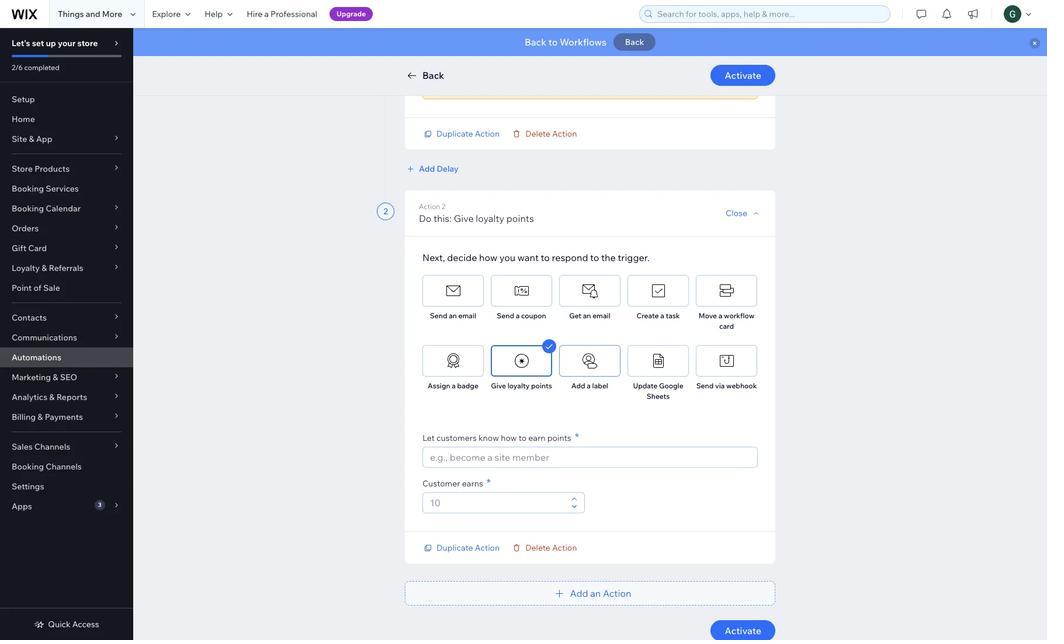 Task type: describe. For each thing, give the bounding box(es) containing it.
close button
[[726, 208, 762, 219]]

analytics
[[12, 392, 47, 403]]

recommended only for sending legally binding information like order confirmations or password resets.
[[430, 72, 693, 94]]

sheets
[[647, 392, 670, 401]]

of inside sidebar element
[[34, 283, 41, 293]]

gift card button
[[0, 238, 133, 258]]

card
[[28, 243, 47, 254]]

trigger.
[[618, 252, 650, 264]]

& for marketing
[[53, 372, 58, 383]]

coupon
[[521, 312, 546, 320]]

point of sale
[[12, 283, 60, 293]]

give inside action 2 do this: give loyalty points
[[454, 213, 474, 224]]

email for send an email
[[459, 312, 476, 320]]

close
[[726, 208, 748, 219]]

to right want
[[541, 252, 550, 264]]

contacts
[[12, 313, 47, 323]]

analytics & reports button
[[0, 388, 133, 407]]

3
[[98, 502, 102, 509]]

delete action button for second duplicate action button from the bottom
[[512, 129, 577, 139]]

access
[[72, 620, 99, 630]]

store
[[77, 38, 98, 49]]

services
[[46, 184, 79, 194]]

to inside let customers know how to earn points *
[[519, 433, 527, 444]]

send to a contact regardless of their email subscription. when is this needed?
[[439, 48, 734, 58]]

& for billing
[[38, 412, 43, 423]]

to inside alert
[[549, 36, 558, 48]]

email inside option
[[579, 48, 599, 58]]

completed
[[24, 63, 59, 72]]

badge
[[457, 382, 479, 390]]

add for add an action
[[570, 588, 588, 600]]

icon image up assign a badge
[[445, 352, 462, 370]]

booking channels
[[12, 462, 82, 472]]

calendar
[[46, 203, 81, 214]]

category image
[[718, 352, 736, 370]]

icon image up add a label
[[581, 352, 599, 370]]

1 duplicate action button from the top
[[423, 129, 500, 139]]

and
[[86, 9, 100, 19]]

icon image up "send an email"
[[445, 282, 462, 300]]

back to workflows
[[525, 36, 607, 48]]

their
[[559, 48, 577, 58]]

quick
[[48, 620, 71, 630]]

points for *
[[547, 433, 572, 444]]

1 activate button from the top
[[711, 65, 776, 86]]

1 horizontal spatial give
[[491, 382, 506, 390]]

billing & payments
[[12, 412, 83, 423]]

next, decide how you want to respond to the trigger.
[[423, 252, 650, 264]]

analytics & reports
[[12, 392, 87, 403]]

delay
[[437, 164, 459, 174]]

hire a professional link
[[240, 0, 324, 28]]

reports
[[57, 392, 87, 403]]

customer
[[423, 479, 460, 489]]

action inside button
[[603, 588, 632, 600]]

create
[[637, 312, 659, 320]]

want
[[518, 252, 539, 264]]

booking for booking services
[[12, 184, 44, 194]]

do
[[419, 213, 432, 224]]

send an email
[[430, 312, 476, 320]]

0 horizontal spatial back button
[[405, 68, 444, 82]]

label
[[592, 382, 608, 390]]

send via webhook
[[697, 382, 757, 390]]

channels for sales channels
[[34, 442, 70, 452]]

hire a professional
[[247, 9, 317, 19]]

a left contact
[[471, 48, 475, 58]]

2 duplicate action from the top
[[437, 543, 500, 554]]

settings
[[12, 482, 44, 492]]

setup link
[[0, 89, 133, 109]]

confirmations
[[430, 83, 483, 94]]

update google sheets
[[633, 382, 684, 401]]

none checkbox containing send to a contact regardless of their email subscription.
[[423, 46, 758, 60]]

a for move a workflow card
[[719, 312, 723, 320]]

send for send an email
[[430, 312, 447, 320]]

to up "recommended"
[[461, 48, 469, 58]]

booking for booking channels
[[12, 462, 44, 472]]

resets.
[[533, 83, 558, 94]]

home link
[[0, 109, 133, 129]]

a for assign a badge
[[452, 382, 456, 390]]

loyalty
[[12, 263, 40, 274]]

things
[[58, 9, 84, 19]]

point of sale link
[[0, 278, 133, 298]]

hire
[[247, 9, 263, 19]]

billing
[[12, 412, 36, 423]]

0 horizontal spatial *
[[487, 476, 491, 490]]

seo
[[60, 372, 77, 383]]

an for add
[[590, 588, 601, 600]]

2 duplicate action button from the top
[[423, 543, 500, 554]]

orders button
[[0, 219, 133, 238]]

sales channels button
[[0, 437, 133, 457]]

send a coupon
[[497, 312, 546, 320]]

store products
[[12, 164, 70, 174]]

booking calendar button
[[0, 199, 133, 219]]

binding
[[580, 72, 609, 83]]

points for do this: give loyalty points
[[507, 213, 534, 224]]

2 horizontal spatial back
[[625, 37, 644, 47]]

add a label
[[572, 382, 608, 390]]

add delay
[[419, 164, 459, 174]]

upgrade button
[[330, 7, 373, 21]]

sidebar element
[[0, 28, 133, 641]]

sales
[[12, 442, 33, 452]]

site & app
[[12, 134, 52, 144]]

password
[[494, 83, 531, 94]]

gift
[[12, 243, 26, 254]]

things and more
[[58, 9, 122, 19]]

webhook
[[727, 382, 757, 390]]

1 delete action from the top
[[526, 129, 577, 139]]

let customers know how to earn points *
[[423, 431, 579, 444]]

loyalty & referrals button
[[0, 258, 133, 278]]

gift card
[[12, 243, 47, 254]]

booking channels link
[[0, 457, 133, 477]]

a for create a task
[[661, 312, 664, 320]]

0 horizontal spatial 2
[[384, 206, 388, 217]]

regardless
[[508, 48, 548, 58]]

add for add a label
[[572, 382, 585, 390]]

earns
[[462, 479, 483, 489]]



Task type: locate. For each thing, give the bounding box(es) containing it.
booking
[[12, 184, 44, 194], [12, 203, 44, 214], [12, 462, 44, 472]]

0 vertical spatial channels
[[34, 442, 70, 452]]

send left coupon
[[497, 312, 514, 320]]

back button inside back to workflows alert
[[614, 33, 656, 51]]

1 vertical spatial delete action button
[[512, 543, 577, 554]]

add for add delay
[[419, 164, 435, 174]]

1 duplicate action from the top
[[437, 129, 500, 139]]

1 horizontal spatial loyalty
[[508, 382, 530, 390]]

back left their
[[525, 36, 547, 48]]

category image for google
[[650, 352, 667, 370]]

points right earn
[[547, 433, 572, 444]]

2 horizontal spatial category image
[[650, 352, 667, 370]]

& for site
[[29, 134, 34, 144]]

back button up confirmations
[[405, 68, 444, 82]]

2 vertical spatial add
[[570, 588, 588, 600]]

booking services
[[12, 184, 79, 194]]

2 delete action from the top
[[526, 543, 577, 554]]

2 delete action button from the top
[[512, 543, 577, 554]]

& inside 'marketing & seo' popup button
[[53, 372, 58, 383]]

Search for tools, apps, help & more... field
[[654, 6, 887, 22]]

& for analytics
[[49, 392, 55, 403]]

0 vertical spatial delete action button
[[512, 129, 577, 139]]

1 horizontal spatial how
[[501, 433, 517, 444]]

delete action
[[526, 129, 577, 139], [526, 543, 577, 554]]

needed?
[[700, 48, 734, 58]]

1 duplicate from the top
[[437, 129, 473, 139]]

1 booking from the top
[[12, 184, 44, 194]]

how right the know
[[501, 433, 517, 444]]

marketing & seo
[[12, 372, 77, 383]]

add inside button
[[570, 588, 588, 600]]

0 vertical spatial booking
[[12, 184, 44, 194]]

when
[[652, 48, 675, 58]]

0 horizontal spatial give
[[454, 213, 474, 224]]

a up card
[[719, 312, 723, 320]]

1 vertical spatial back button
[[405, 68, 444, 82]]

Let customers know how to earn points text field
[[427, 448, 754, 468]]

1 horizontal spatial 2
[[442, 202, 446, 211]]

back up subscription.
[[625, 37, 644, 47]]

booking up the orders in the left top of the page
[[12, 203, 44, 214]]

& inside analytics & reports dropdown button
[[49, 392, 55, 403]]

legally
[[554, 72, 578, 83]]

2 duplicate from the top
[[437, 543, 473, 554]]

activate button
[[711, 65, 776, 86], [711, 621, 776, 641]]

0 vertical spatial *
[[575, 431, 579, 444]]

booking inside popup button
[[12, 203, 44, 214]]

2 vertical spatial points
[[547, 433, 572, 444]]

icon image
[[445, 282, 462, 300], [650, 282, 667, 300], [718, 282, 736, 300], [445, 352, 462, 370], [513, 352, 530, 370], [581, 352, 599, 370]]

a for send a coupon
[[516, 312, 520, 320]]

decide
[[447, 252, 477, 264]]

0 vertical spatial delete
[[526, 129, 551, 139]]

points up want
[[507, 213, 534, 224]]

store products button
[[0, 159, 133, 179]]

0 vertical spatial duplicate
[[437, 129, 473, 139]]

duplicate action button up 'delay'
[[423, 129, 500, 139]]

1 vertical spatial delete action
[[526, 543, 577, 554]]

via
[[715, 382, 725, 390]]

0 vertical spatial loyalty
[[476, 213, 505, 224]]

0 horizontal spatial back
[[423, 70, 444, 81]]

an inside button
[[590, 588, 601, 600]]

a right hire
[[264, 9, 269, 19]]

home
[[12, 114, 35, 125]]

& left seo
[[53, 372, 58, 383]]

duplicate action down the customer earns 'text field'
[[437, 543, 500, 554]]

0 vertical spatial how
[[479, 252, 498, 264]]

email left send a coupon
[[459, 312, 476, 320]]

3 booking from the top
[[12, 462, 44, 472]]

booking down 'store'
[[12, 184, 44, 194]]

channels for booking channels
[[46, 462, 82, 472]]

2 delete from the top
[[526, 543, 551, 554]]

give right this:
[[454, 213, 474, 224]]

for
[[509, 72, 519, 83]]

0 horizontal spatial of
[[34, 283, 41, 293]]

1 activate from the top
[[725, 70, 762, 81]]

the
[[601, 252, 616, 264]]

a inside 'link'
[[264, 9, 269, 19]]

1 vertical spatial booking
[[12, 203, 44, 214]]

action inside action 2 do this: give loyalty points
[[419, 202, 440, 211]]

explore
[[152, 9, 181, 19]]

email right the get
[[593, 312, 611, 320]]

0 vertical spatial add
[[419, 164, 435, 174]]

know
[[479, 433, 499, 444]]

icon image up give loyalty points
[[513, 352, 530, 370]]

earn
[[529, 433, 546, 444]]

contact
[[477, 48, 506, 58]]

a left label
[[587, 382, 591, 390]]

back button up information
[[614, 33, 656, 51]]

point
[[12, 283, 32, 293]]

only
[[491, 72, 507, 83]]

action 2 do this: give loyalty points
[[419, 202, 534, 224]]

1 vertical spatial duplicate action
[[437, 543, 500, 554]]

& inside loyalty & referrals popup button
[[42, 263, 47, 274]]

0 vertical spatial delete action
[[526, 129, 577, 139]]

back up confirmations
[[423, 70, 444, 81]]

to left earn
[[519, 433, 527, 444]]

2 inside action 2 do this: give loyalty points
[[442, 202, 446, 211]]

how
[[479, 252, 498, 264], [501, 433, 517, 444]]

app
[[36, 134, 52, 144]]

let's set up your store
[[12, 38, 98, 49]]

1 vertical spatial duplicate
[[437, 543, 473, 554]]

channels inside 'popup button'
[[34, 442, 70, 452]]

send left via
[[697, 382, 714, 390]]

1 horizontal spatial *
[[575, 431, 579, 444]]

to
[[549, 36, 558, 48], [461, 48, 469, 58], [541, 252, 550, 264], [590, 252, 599, 264], [519, 433, 527, 444]]

category image
[[513, 282, 530, 300], [581, 282, 599, 300], [650, 352, 667, 370]]

up
[[46, 38, 56, 49]]

0 horizontal spatial category image
[[513, 282, 530, 300]]

send for send via webhook
[[697, 382, 714, 390]]

sale
[[43, 283, 60, 293]]

of
[[550, 48, 557, 58], [34, 283, 41, 293]]

0 vertical spatial activate
[[725, 70, 762, 81]]

delete action button
[[512, 129, 577, 139], [512, 543, 577, 554]]

channels down sales channels 'popup button'
[[46, 462, 82, 472]]

quick access
[[48, 620, 99, 630]]

loyalty
[[476, 213, 505, 224], [508, 382, 530, 390]]

give loyalty points
[[491, 382, 552, 390]]

1 vertical spatial activate button
[[711, 621, 776, 641]]

update
[[633, 382, 658, 390]]

1 vertical spatial loyalty
[[508, 382, 530, 390]]

1 horizontal spatial category image
[[581, 282, 599, 300]]

a left coupon
[[516, 312, 520, 320]]

a for add a label
[[587, 382, 591, 390]]

a left 'task' on the right of page
[[661, 312, 664, 320]]

more
[[102, 9, 122, 19]]

category image up the update
[[650, 352, 667, 370]]

orders
[[12, 223, 39, 234]]

add an action
[[570, 588, 632, 600]]

help button
[[198, 0, 240, 28]]

professional
[[271, 9, 317, 19]]

loyalty right the badge
[[508, 382, 530, 390]]

next,
[[423, 252, 445, 264]]

0 vertical spatial activate button
[[711, 65, 776, 86]]

add delay button
[[405, 164, 459, 174]]

give
[[454, 213, 474, 224], [491, 382, 506, 390]]

send down next,
[[430, 312, 447, 320]]

duplicate action button down the customer earns 'text field'
[[423, 543, 500, 554]]

settings link
[[0, 477, 133, 497]]

email for get an email
[[593, 312, 611, 320]]

workflow
[[724, 312, 755, 320]]

0 vertical spatial give
[[454, 213, 474, 224]]

points inside action 2 do this: give loyalty points
[[507, 213, 534, 224]]

automations link
[[0, 348, 133, 368]]

category image up send a coupon
[[513, 282, 530, 300]]

booking calendar
[[12, 203, 81, 214]]

back
[[525, 36, 547, 48], [625, 37, 644, 47], [423, 70, 444, 81]]

automations
[[12, 352, 61, 363]]

1 vertical spatial channels
[[46, 462, 82, 472]]

card
[[720, 322, 734, 331]]

subscription.
[[601, 48, 650, 58]]

channels up booking channels
[[34, 442, 70, 452]]

1 vertical spatial *
[[487, 476, 491, 490]]

this
[[685, 48, 699, 58]]

1 vertical spatial of
[[34, 283, 41, 293]]

products
[[35, 164, 70, 174]]

your
[[58, 38, 76, 49]]

& inside billing & payments popup button
[[38, 412, 43, 423]]

delete action button for 2nd duplicate action button
[[512, 543, 577, 554]]

& right loyalty
[[42, 263, 47, 274]]

how left you
[[479, 252, 498, 264]]

1 delete from the top
[[526, 129, 551, 139]]

2 left do
[[384, 206, 388, 217]]

email right their
[[579, 48, 599, 58]]

send up "recommended"
[[439, 48, 459, 58]]

booking services link
[[0, 179, 133, 199]]

let's
[[12, 38, 30, 49]]

2 activate button from the top
[[711, 621, 776, 641]]

points inside let customers know how to earn points *
[[547, 433, 572, 444]]

& inside site & app popup button
[[29, 134, 34, 144]]

2 vertical spatial booking
[[12, 462, 44, 472]]

respond
[[552, 252, 588, 264]]

duplicate action button
[[423, 129, 500, 139], [423, 543, 500, 554]]

0 horizontal spatial how
[[479, 252, 498, 264]]

1 vertical spatial delete
[[526, 543, 551, 554]]

1 horizontal spatial back
[[525, 36, 547, 48]]

0 vertical spatial back button
[[614, 33, 656, 51]]

of left sale
[[34, 283, 41, 293]]

& right billing
[[38, 412, 43, 423]]

give right the badge
[[491, 382, 506, 390]]

Customer earns text field
[[427, 493, 568, 513]]

& for loyalty
[[42, 263, 47, 274]]

delete
[[526, 129, 551, 139], [526, 543, 551, 554]]

send for send a coupon
[[497, 312, 514, 320]]

how inside let customers know how to earn points *
[[501, 433, 517, 444]]

None checkbox
[[423, 46, 758, 60]]

loyalty up you
[[476, 213, 505, 224]]

icon image up workflow
[[718, 282, 736, 300]]

communications button
[[0, 328, 133, 348]]

1 horizontal spatial back button
[[614, 33, 656, 51]]

& right 'site'
[[29, 134, 34, 144]]

a for hire a professional
[[264, 9, 269, 19]]

0 horizontal spatial loyalty
[[476, 213, 505, 224]]

0 vertical spatial points
[[507, 213, 534, 224]]

to left the
[[590, 252, 599, 264]]

let
[[423, 433, 435, 444]]

loyalty & referrals
[[12, 263, 83, 274]]

when is this needed? link
[[652, 48, 734, 58]]

back to workflows alert
[[133, 28, 1047, 56]]

2 up this:
[[442, 202, 446, 211]]

category image for a
[[513, 282, 530, 300]]

send for send to a contact regardless of their email subscription. when is this needed?
[[439, 48, 459, 58]]

information
[[611, 72, 655, 83]]

to left their
[[549, 36, 558, 48]]

booking for booking calendar
[[12, 203, 44, 214]]

of left their
[[550, 48, 557, 58]]

google
[[659, 382, 684, 390]]

marketing & seo button
[[0, 368, 133, 388]]

task
[[666, 312, 680, 320]]

* right earns
[[487, 476, 491, 490]]

1 vertical spatial duplicate action button
[[423, 543, 500, 554]]

1 vertical spatial give
[[491, 382, 506, 390]]

1 vertical spatial activate
[[725, 625, 762, 637]]

2/6
[[12, 63, 23, 72]]

0 vertical spatial duplicate action button
[[423, 129, 500, 139]]

*
[[575, 431, 579, 444], [487, 476, 491, 490]]

a inside move a workflow card
[[719, 312, 723, 320]]

0 vertical spatial of
[[550, 48, 557, 58]]

marketing
[[12, 372, 51, 383]]

1 vertical spatial how
[[501, 433, 517, 444]]

* up let customers know how to earn points text field
[[575, 431, 579, 444]]

loyalty inside action 2 do this: give loyalty points
[[476, 213, 505, 224]]

an for send
[[449, 312, 457, 320]]

you
[[500, 252, 516, 264]]

1 vertical spatial points
[[531, 382, 552, 390]]

a
[[264, 9, 269, 19], [471, 48, 475, 58], [516, 312, 520, 320], [661, 312, 664, 320], [719, 312, 723, 320], [452, 382, 456, 390], [587, 382, 591, 390]]

& left reports
[[49, 392, 55, 403]]

category image for an
[[581, 282, 599, 300]]

category image up get an email
[[581, 282, 599, 300]]

this:
[[434, 213, 452, 224]]

points left add a label
[[531, 382, 552, 390]]

an for get
[[583, 312, 591, 320]]

2 activate from the top
[[725, 625, 762, 637]]

contacts button
[[0, 308, 133, 328]]

duplicate action up 'delay'
[[437, 129, 500, 139]]

1 horizontal spatial of
[[550, 48, 557, 58]]

a left the badge
[[452, 382, 456, 390]]

2 booking from the top
[[12, 203, 44, 214]]

0 vertical spatial duplicate action
[[437, 129, 500, 139]]

booking up settings
[[12, 462, 44, 472]]

payments
[[45, 412, 83, 423]]

&
[[29, 134, 34, 144], [42, 263, 47, 274], [53, 372, 58, 383], [49, 392, 55, 403], [38, 412, 43, 423]]

1 delete action button from the top
[[512, 129, 577, 139]]

icon image up "create a task"
[[650, 282, 667, 300]]

1 vertical spatial add
[[572, 382, 585, 390]]



Task type: vqa. For each thing, say whether or not it's contained in the screenshot.
the leftmost 'to'
no



